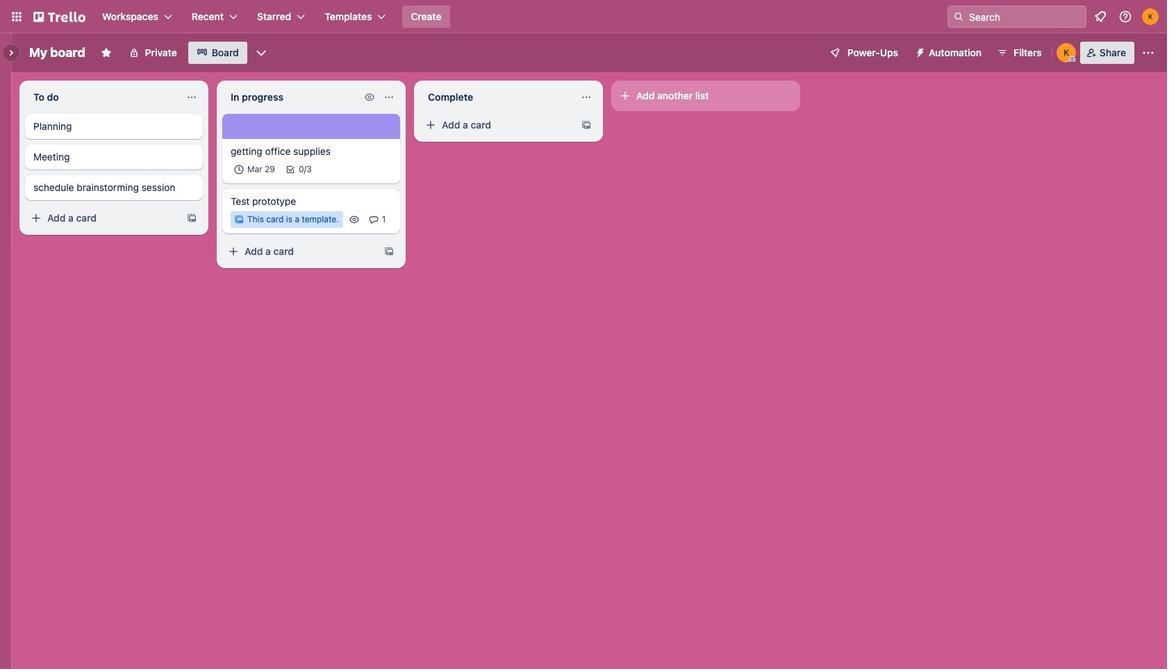 Task type: vqa. For each thing, say whether or not it's contained in the screenshot.
Back to home image
yes



Task type: locate. For each thing, give the bounding box(es) containing it.
star or unstar board image
[[101, 47, 112, 58]]

open information menu image
[[1119, 10, 1132, 24]]

create from template… image
[[186, 213, 197, 224]]

1 horizontal spatial create from template… image
[[581, 119, 592, 131]]

kendallparks02 (kendallparks02) image
[[1142, 8, 1159, 25]]

None text field
[[25, 86, 181, 108], [222, 86, 361, 108], [420, 86, 575, 108], [25, 86, 181, 108], [222, 86, 361, 108], [420, 86, 575, 108]]

None checkbox
[[231, 161, 279, 178]]

create from template… image
[[581, 119, 592, 131], [384, 246, 395, 257]]

0 notifications image
[[1092, 8, 1109, 25]]

this member is an admin of this board. image
[[1069, 56, 1075, 63]]

sm image
[[909, 42, 929, 61]]

primary element
[[0, 0, 1167, 33]]

0 horizontal spatial create from template… image
[[384, 246, 395, 257]]

0 vertical spatial create from template… image
[[581, 119, 592, 131]]

search image
[[953, 11, 964, 22]]

Board name text field
[[22, 42, 92, 64]]



Task type: describe. For each thing, give the bounding box(es) containing it.
kendallparks02 (kendallparks02) image
[[1057, 43, 1076, 63]]

1 vertical spatial create from template… image
[[384, 246, 395, 257]]

back to home image
[[33, 6, 85, 28]]

Search field
[[964, 6, 1086, 27]]

customize views image
[[254, 46, 268, 60]]

show menu image
[[1141, 46, 1155, 60]]



